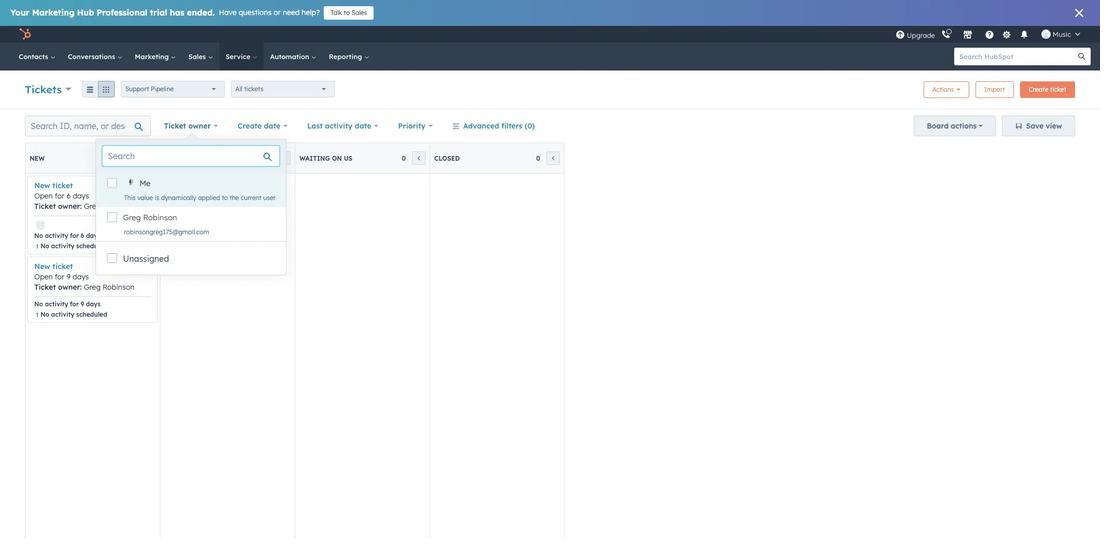 Task type: describe. For each thing, give the bounding box(es) containing it.
current
[[241, 194, 262, 202]]

service link
[[219, 43, 264, 71]]

days inside new ticket open for 9 days ticket owner : greg robinson
[[73, 272, 89, 282]]

last activity date button
[[301, 116, 385, 136]]

robinson for new ticket open for 6 days ticket owner : greg robinson
[[103, 202, 134, 211]]

1 vertical spatial marketing
[[135, 52, 171, 61]]

tickets button
[[25, 82, 71, 97]]

unassigned
[[123, 254, 169, 264]]

tickets
[[25, 83, 62, 96]]

save view button
[[1002, 116, 1075, 136]]

create for create ticket
[[1029, 86, 1048, 93]]

days inside new ticket open for 6 days ticket owner : greg robinson
[[73, 191, 89, 201]]

all tickets
[[235, 85, 263, 93]]

contacts link
[[12, 43, 62, 71]]

value
[[137, 194, 153, 202]]

us
[[344, 154, 352, 162]]

questions
[[239, 8, 272, 17]]

music button
[[1035, 26, 1087, 43]]

activity down new ticket open for 9 days ticket owner : greg robinson
[[45, 300, 68, 308]]

menu containing music
[[895, 26, 1088, 43]]

0 for waiting on us
[[402, 154, 406, 162]]

new ticket link for 6 days
[[34, 181, 73, 190]]

the
[[230, 194, 239, 202]]

1 0 from the left
[[267, 154, 271, 162]]

need
[[283, 8, 300, 17]]

conversations link
[[62, 43, 129, 71]]

9 inside new ticket open for 9 days ticket owner : greg robinson
[[67, 272, 71, 282]]

talk
[[331, 9, 342, 17]]

last activity date
[[307, 121, 371, 131]]

ended.
[[187, 7, 215, 18]]

0 for closed
[[536, 154, 540, 162]]

board
[[927, 121, 949, 131]]

settings link
[[1000, 29, 1013, 40]]

new for new ticket open for 6 days ticket owner : greg robinson
[[34, 181, 50, 190]]

is
[[155, 194, 159, 202]]

ticket for new ticket open for 9 days ticket owner : greg robinson
[[52, 262, 73, 271]]

no activity scheduled for 6
[[40, 242, 107, 250]]

open for new ticket open for 9 days ticket owner : greg robinson
[[34, 272, 53, 282]]

activity down new ticket open for 6 days ticket owner : greg robinson
[[45, 232, 68, 240]]

trial
[[150, 7, 167, 18]]

priority
[[398, 121, 426, 131]]

1 vertical spatial greg
[[123, 213, 141, 223]]

sales link
[[182, 43, 219, 71]]

greg for new ticket open for 9 days ticket owner : greg robinson
[[84, 283, 101, 292]]

greg robinson
[[123, 213, 177, 223]]

open for new ticket open for 6 days ticket owner : greg robinson
[[34, 191, 53, 201]]

automation
[[270, 52, 311, 61]]

import
[[984, 86, 1005, 93]]

create for create date
[[238, 121, 262, 131]]

support pipeline button
[[121, 81, 224, 98]]

0 vertical spatial marketing
[[32, 7, 75, 18]]

save
[[1026, 121, 1044, 131]]

talk to sales button
[[324, 6, 374, 20]]

waiting
[[299, 154, 330, 162]]

hubspot image
[[19, 28, 31, 40]]

ticket for new ticket open for 9 days ticket owner : greg robinson
[[34, 283, 56, 292]]

all
[[235, 85, 242, 93]]

ticket for create ticket
[[1050, 86, 1066, 93]]

group inside tickets banner
[[82, 81, 114, 98]]

1 date from the left
[[264, 121, 280, 131]]

for down new ticket open for 6 days ticket owner : greg robinson
[[70, 232, 79, 240]]

last
[[307, 121, 323, 131]]

this
[[124, 194, 136, 202]]

your
[[10, 7, 29, 18]]

: for 6
[[80, 202, 82, 211]]

advanced filters (0)
[[463, 121, 535, 131]]

waiting on us
[[299, 154, 352, 162]]

create date button
[[231, 116, 294, 136]]

import button
[[975, 81, 1014, 98]]

marketplaces image
[[963, 31, 972, 40]]

advanced
[[463, 121, 499, 131]]

new ticket link for 9 days
[[34, 262, 73, 271]]

ticket owner button
[[157, 116, 225, 136]]

view
[[1046, 121, 1062, 131]]

days down new ticket open for 6 days ticket owner : greg robinson
[[86, 232, 101, 240]]

for inside new ticket open for 6 days ticket owner : greg robinson
[[55, 191, 64, 201]]

save view
[[1026, 121, 1062, 131]]

no activity for 9 days
[[34, 300, 101, 308]]

for inside new ticket open for 9 days ticket owner : greg robinson
[[55, 272, 64, 282]]

help image
[[985, 31, 994, 40]]

tickets banner
[[25, 78, 1075, 99]]

sales inside 'sales' link
[[188, 52, 208, 61]]

ticket for new ticket open for 6 days ticket owner : greg robinson
[[52, 181, 73, 190]]

help?
[[302, 8, 320, 17]]

board actions button
[[914, 116, 996, 136]]

service
[[226, 52, 252, 61]]

your marketing hub professional trial has ended. have questions or need help?
[[10, 7, 320, 18]]

all tickets button
[[231, 81, 334, 98]]

calling icon button
[[937, 28, 955, 41]]

help button
[[981, 26, 998, 43]]

to inside button
[[344, 9, 350, 17]]

marketplaces button
[[957, 26, 979, 43]]

contacts
[[19, 52, 50, 61]]

settings image
[[1002, 30, 1012, 40]]

actions button
[[924, 81, 969, 98]]

ticket inside dropdown button
[[164, 121, 186, 131]]

upgrade
[[907, 31, 935, 39]]

hubspot link
[[12, 28, 39, 40]]

Search HubSpot search field
[[954, 48, 1081, 65]]

new ticket open for 9 days ticket owner : greg robinson
[[34, 262, 134, 292]]



Task type: locate. For each thing, give the bounding box(es) containing it.
1 vertical spatial new ticket link
[[34, 262, 73, 271]]

0 vertical spatial open
[[34, 191, 53, 201]]

to right talk
[[344, 9, 350, 17]]

scheduled for 6
[[76, 242, 107, 250]]

greg down the this
[[123, 213, 141, 223]]

1 horizontal spatial create
[[1029, 86, 1048, 93]]

create ticket button
[[1020, 81, 1075, 98]]

ticket inside new ticket open for 6 days ticket owner : greg robinson
[[34, 202, 56, 211]]

ticket inside button
[[1050, 86, 1066, 93]]

sales left service
[[188, 52, 208, 61]]

0 vertical spatial 9
[[67, 272, 71, 282]]

robinsongreg175@gmail.com
[[124, 228, 209, 236]]

ticket up view
[[1050, 86, 1066, 93]]

days up no activity for 6 days
[[73, 191, 89, 201]]

greg
[[84, 202, 101, 211], [123, 213, 141, 223], [84, 283, 101, 292]]

1 vertical spatial 6
[[81, 232, 84, 240]]

0 vertical spatial scheduled
[[76, 242, 107, 250]]

ticket inside new ticket open for 6 days ticket owner : greg robinson
[[52, 181, 73, 190]]

close image
[[1075, 9, 1083, 17]]

new
[[30, 154, 45, 162], [34, 181, 50, 190], [34, 262, 50, 271]]

notifications image
[[1020, 31, 1029, 40]]

1 open from the top
[[34, 191, 53, 201]]

create inside popup button
[[238, 121, 262, 131]]

2 scheduled from the top
[[76, 311, 107, 319]]

1 vertical spatial scheduled
[[76, 311, 107, 319]]

: inside new ticket open for 9 days ticket owner : greg robinson
[[80, 283, 82, 292]]

0 horizontal spatial create
[[238, 121, 262, 131]]

for up no activity for 6 days
[[55, 191, 64, 201]]

search image
[[1078, 53, 1086, 60]]

1 vertical spatial owner
[[58, 202, 80, 211]]

greg inside new ticket open for 6 days ticket owner : greg robinson
[[84, 202, 101, 211]]

me
[[140, 179, 151, 188]]

1 vertical spatial new
[[34, 181, 50, 190]]

0 vertical spatial 6
[[67, 191, 71, 201]]

0 horizontal spatial 6
[[67, 191, 71, 201]]

greg up no activity for 6 days
[[84, 202, 101, 211]]

0 vertical spatial sales
[[352, 9, 367, 17]]

reporting link
[[323, 43, 375, 71]]

create inside button
[[1029, 86, 1048, 93]]

0
[[267, 154, 271, 162], [402, 154, 406, 162], [536, 154, 540, 162]]

owner inside dropdown button
[[188, 121, 211, 131]]

robinson up robinsongreg175@gmail.com
[[143, 213, 177, 223]]

for up no activity for 9 days
[[55, 272, 64, 282]]

1 scheduled from the top
[[76, 242, 107, 250]]

1 vertical spatial open
[[34, 272, 53, 282]]

0 horizontal spatial to
[[222, 194, 228, 202]]

: for 9
[[80, 283, 82, 292]]

for down new ticket open for 9 days ticket owner : greg robinson
[[70, 300, 79, 308]]

sales right talk
[[352, 9, 367, 17]]

applied
[[198, 194, 220, 202]]

2 vertical spatial robinson
[[103, 283, 134, 292]]

1 horizontal spatial sales
[[352, 9, 367, 17]]

Search ID, name, or description search field
[[25, 116, 151, 136]]

scheduled
[[76, 242, 107, 250], [76, 311, 107, 319]]

2
[[133, 154, 136, 162]]

new for new
[[30, 154, 45, 162]]

advanced filters (0) button
[[446, 116, 542, 136]]

0 vertical spatial ticket
[[1050, 86, 1066, 93]]

ticket for new ticket open for 6 days ticket owner : greg robinson
[[34, 202, 56, 211]]

new inside new ticket open for 6 days ticket owner : greg robinson
[[34, 181, 50, 190]]

1 horizontal spatial 0
[[402, 154, 406, 162]]

3 0 from the left
[[536, 154, 540, 162]]

1 horizontal spatial 9
[[81, 300, 84, 308]]

owner up search search box
[[188, 121, 211, 131]]

ticket
[[164, 121, 186, 131], [34, 202, 56, 211], [34, 283, 56, 292]]

2 vertical spatial new
[[34, 262, 50, 271]]

2 vertical spatial greg
[[84, 283, 101, 292]]

list box containing me
[[96, 173, 286, 241]]

:
[[80, 202, 82, 211], [80, 283, 82, 292]]

sales
[[352, 9, 367, 17], [188, 52, 208, 61]]

2 new ticket link from the top
[[34, 262, 73, 271]]

0 vertical spatial no activity scheduled
[[40, 242, 107, 250]]

actions
[[932, 86, 954, 93]]

1 vertical spatial 9
[[81, 300, 84, 308]]

2 vertical spatial owner
[[58, 283, 80, 292]]

1 horizontal spatial date
[[355, 121, 371, 131]]

greg up no activity for 9 days
[[84, 283, 101, 292]]

user
[[263, 194, 276, 202]]

1 : from the top
[[80, 202, 82, 211]]

actions
[[951, 121, 977, 131]]

open
[[34, 191, 53, 201], [34, 272, 53, 282]]

activity down no activity for 6 days
[[51, 242, 74, 250]]

support pipeline
[[125, 85, 174, 93]]

or
[[274, 8, 281, 17]]

board actions
[[927, 121, 977, 131]]

6
[[67, 191, 71, 201], [81, 232, 84, 240]]

talk to sales
[[331, 9, 367, 17]]

notifications button
[[1015, 26, 1033, 43]]

group
[[82, 81, 114, 98]]

greg inside new ticket open for 9 days ticket owner : greg robinson
[[84, 283, 101, 292]]

open inside new ticket open for 6 days ticket owner : greg robinson
[[34, 191, 53, 201]]

9 up no activity for 9 days
[[67, 272, 71, 282]]

1 vertical spatial ticket
[[52, 181, 73, 190]]

1 new ticket link from the top
[[34, 181, 73, 190]]

robinson left value in the top left of the page
[[103, 202, 134, 211]]

0 vertical spatial owner
[[188, 121, 211, 131]]

1 vertical spatial to
[[222, 194, 228, 202]]

ticket inside new ticket open for 9 days ticket owner : greg robinson
[[52, 262, 73, 271]]

create down all tickets
[[238, 121, 262, 131]]

greg robinson image
[[1041, 30, 1051, 39]]

0 horizontal spatial date
[[264, 121, 280, 131]]

create ticket
[[1029, 86, 1066, 93]]

0 horizontal spatial marketing
[[32, 7, 75, 18]]

0 vertical spatial create
[[1029, 86, 1048, 93]]

owner inside new ticket open for 9 days ticket owner : greg robinson
[[58, 283, 80, 292]]

this value is dynamically applied to the current user
[[124, 194, 276, 202]]

ticket up no activity for 9 days
[[34, 283, 56, 292]]

2 no activity scheduled from the top
[[40, 311, 107, 319]]

new for new ticket open for 9 days ticket owner : greg robinson
[[34, 262, 50, 271]]

0 vertical spatial robinson
[[103, 202, 134, 211]]

1 vertical spatial create
[[238, 121, 262, 131]]

: up no activity for 6 days
[[80, 202, 82, 211]]

scheduled for 9
[[76, 311, 107, 319]]

conversations
[[68, 52, 117, 61]]

robinson for new ticket open for 9 days ticket owner : greg robinson
[[103, 283, 134, 292]]

create up save view button
[[1029, 86, 1048, 93]]

9 down new ticket open for 9 days ticket owner : greg robinson
[[81, 300, 84, 308]]

2 vertical spatial ticket
[[34, 283, 56, 292]]

on
[[332, 154, 342, 162]]

1 vertical spatial robinson
[[143, 213, 177, 223]]

no activity scheduled down no activity for 9 days
[[40, 311, 107, 319]]

0 horizontal spatial 9
[[67, 272, 71, 282]]

1 horizontal spatial to
[[344, 9, 350, 17]]

1 vertical spatial :
[[80, 283, 82, 292]]

tickets
[[244, 85, 263, 93]]

music
[[1053, 30, 1071, 38]]

days up no activity for 9 days
[[73, 272, 89, 282]]

date down all tickets popup button
[[264, 121, 280, 131]]

1 vertical spatial ticket
[[34, 202, 56, 211]]

activity down no activity for 9 days
[[51, 311, 74, 319]]

to left the "the"
[[222, 194, 228, 202]]

robinson inside new ticket open for 9 days ticket owner : greg robinson
[[103, 283, 134, 292]]

ticket up no activity for 6 days
[[34, 202, 56, 211]]

professional
[[97, 7, 147, 18]]

greg for new ticket open for 6 days ticket owner : greg robinson
[[84, 202, 101, 211]]

dynamically
[[161, 194, 196, 202]]

1 vertical spatial sales
[[188, 52, 208, 61]]

priority button
[[391, 116, 439, 136]]

0 vertical spatial to
[[344, 9, 350, 17]]

2 horizontal spatial 0
[[536, 154, 540, 162]]

reporting
[[329, 52, 364, 61]]

activity right last
[[325, 121, 352, 131]]

open up no activity for 9 days
[[34, 272, 53, 282]]

ticket up no activity for 6 days
[[52, 181, 73, 190]]

ticket up search search box
[[164, 121, 186, 131]]

0 vertical spatial greg
[[84, 202, 101, 211]]

scheduled down no activity for 9 days
[[76, 311, 107, 319]]

owner up no activity for 6 days
[[58, 202, 80, 211]]

upgrade image
[[896, 30, 905, 40]]

hub
[[77, 7, 94, 18]]

ticket
[[1050, 86, 1066, 93], [52, 181, 73, 190], [52, 262, 73, 271]]

1 vertical spatial no activity scheduled
[[40, 311, 107, 319]]

new inside new ticket open for 9 days ticket owner : greg robinson
[[34, 262, 50, 271]]

marketing link
[[129, 43, 182, 71]]

6 inside new ticket open for 6 days ticket owner : greg robinson
[[67, 191, 71, 201]]

create date
[[238, 121, 280, 131]]

2 open from the top
[[34, 272, 53, 282]]

2 vertical spatial ticket
[[52, 262, 73, 271]]

has
[[170, 7, 184, 18]]

robinson
[[103, 202, 134, 211], [143, 213, 177, 223], [103, 283, 134, 292]]

date right last
[[355, 121, 371, 131]]

6 up no activity for 6 days
[[67, 191, 71, 201]]

new ticket open for 6 days ticket owner : greg robinson
[[34, 181, 134, 211]]

ticket owner
[[164, 121, 211, 131]]

sales inside talk to sales button
[[352, 9, 367, 17]]

closed
[[434, 154, 460, 162]]

2 : from the top
[[80, 283, 82, 292]]

owner inside new ticket open for 6 days ticket owner : greg robinson
[[58, 202, 80, 211]]

menu
[[895, 26, 1088, 43]]

0 vertical spatial new
[[30, 154, 45, 162]]

open up no activity for 6 days
[[34, 191, 53, 201]]

0 horizontal spatial sales
[[188, 52, 208, 61]]

0 vertical spatial :
[[80, 202, 82, 211]]

1 horizontal spatial 6
[[81, 232, 84, 240]]

marketing left hub at top left
[[32, 7, 75, 18]]

activity inside popup button
[[325, 121, 352, 131]]

days down new ticket open for 9 days ticket owner : greg robinson
[[86, 300, 101, 308]]

no
[[34, 232, 43, 240], [40, 242, 49, 250], [34, 300, 43, 308], [40, 311, 49, 319]]

to inside list box
[[222, 194, 228, 202]]

: up no activity for 9 days
[[80, 283, 82, 292]]

days
[[73, 191, 89, 201], [86, 232, 101, 240], [73, 272, 89, 282], [86, 300, 101, 308]]

0 vertical spatial ticket
[[164, 121, 186, 131]]

new ticket link
[[34, 181, 73, 190], [34, 262, 73, 271]]

scheduled down no activity for 6 days
[[76, 242, 107, 250]]

support
[[125, 85, 149, 93]]

search button
[[1073, 48, 1091, 65]]

no activity scheduled for 9
[[40, 311, 107, 319]]

owner up no activity for 9 days
[[58, 283, 80, 292]]

1 no activity scheduled from the top
[[40, 242, 107, 250]]

pipeline
[[151, 85, 174, 93]]

marketing
[[32, 7, 75, 18], [135, 52, 171, 61]]

filters
[[501, 121, 522, 131]]

ticket inside new ticket open for 9 days ticket owner : greg robinson
[[34, 283, 56, 292]]

robinson inside new ticket open for 6 days ticket owner : greg robinson
[[103, 202, 134, 211]]

Search search field
[[102, 146, 280, 167]]

create
[[1029, 86, 1048, 93], [238, 121, 262, 131]]

(0)
[[525, 121, 535, 131]]

have
[[219, 8, 237, 17]]

6 down new ticket open for 6 days ticket owner : greg robinson
[[81, 232, 84, 240]]

no activity scheduled down no activity for 6 days
[[40, 242, 107, 250]]

1 horizontal spatial marketing
[[135, 52, 171, 61]]

owner for new ticket open for 9 days ticket owner : greg robinson
[[58, 283, 80, 292]]

owner
[[188, 121, 211, 131], [58, 202, 80, 211], [58, 283, 80, 292]]

automation link
[[264, 43, 323, 71]]

to
[[344, 9, 350, 17], [222, 194, 228, 202]]

marketing up the "support pipeline"
[[135, 52, 171, 61]]

list box
[[96, 173, 286, 241]]

owner for new ticket open for 6 days ticket owner : greg robinson
[[58, 202, 80, 211]]

open inside new ticket open for 9 days ticket owner : greg robinson
[[34, 272, 53, 282]]

: inside new ticket open for 6 days ticket owner : greg robinson
[[80, 202, 82, 211]]

0 horizontal spatial 0
[[267, 154, 271, 162]]

robinson down unassigned
[[103, 283, 134, 292]]

ticket down no activity for 6 days
[[52, 262, 73, 271]]

no activity for 6 days
[[34, 232, 101, 240]]

2 0 from the left
[[402, 154, 406, 162]]

2 date from the left
[[355, 121, 371, 131]]

0 vertical spatial new ticket link
[[34, 181, 73, 190]]

calling icon image
[[941, 30, 951, 39]]



Task type: vqa. For each thing, say whether or not it's contained in the screenshot.
Sales inside the "link"
yes



